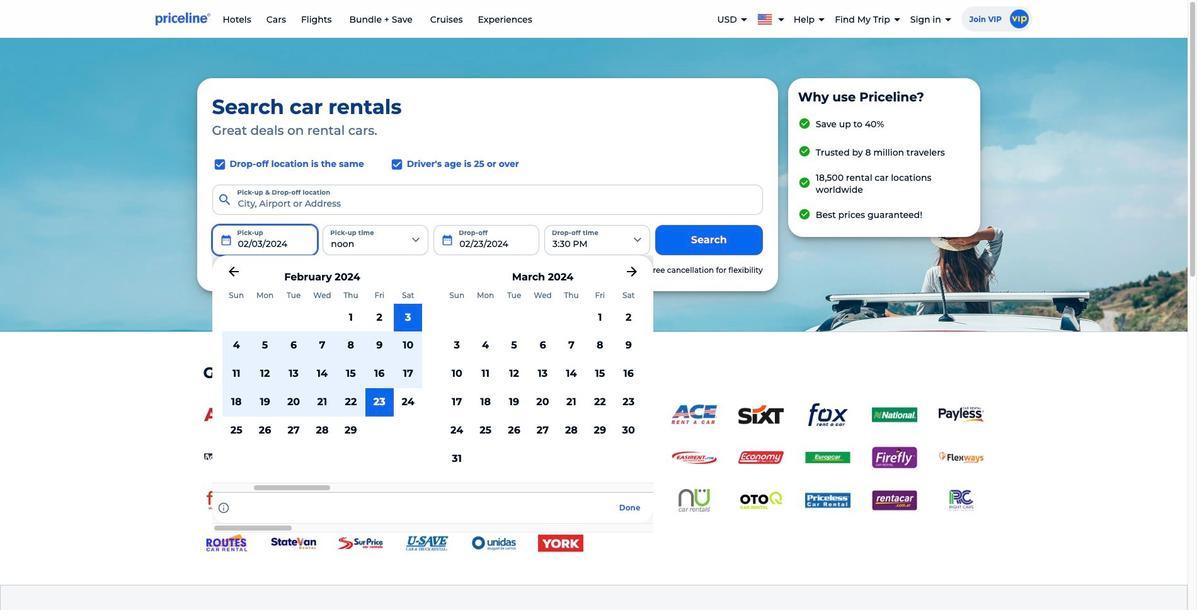 Task type: describe. For each thing, give the bounding box(es) containing it.
advantage image
[[204, 446, 249, 469]]

priceless image
[[805, 489, 851, 512]]

kyte image
[[404, 489, 450, 512]]

mex image
[[471, 489, 516, 512]]

rentacar image
[[872, 489, 917, 512]]

calendar image
[[441, 234, 454, 246]]

alamo image
[[538, 403, 583, 426]]

show march 2024 image
[[624, 264, 639, 279]]

Drop-off field
[[434, 225, 540, 255]]

ace image
[[672, 403, 717, 426]]

thrifty image
[[605, 403, 650, 426]]

green motion image
[[271, 489, 316, 512]]

right cars image
[[939, 489, 984, 512]]

u save image
[[404, 532, 450, 555]]

dollar image
[[471, 403, 516, 426]]

City, Airport or Address text field
[[212, 185, 763, 215]]

flexways image
[[939, 446, 984, 469]]

economy image
[[738, 446, 784, 469]]

en us image
[[757, 12, 778, 25]]

enterprise image
[[404, 403, 450, 426]]

easirent image
[[672, 446, 717, 469]]

europcar image
[[805, 446, 851, 469]]

priceline.com home image
[[155, 12, 210, 26]]



Task type: vqa. For each thing, say whether or not it's contained in the screenshot.
Rentacar image
yes



Task type: locate. For each thing, give the bounding box(es) containing it.
foco image
[[204, 489, 249, 512]]

york image
[[538, 532, 583, 555]]

midway image
[[538, 489, 583, 512]]

payless image
[[939, 407, 984, 423]]

firefly image
[[872, 446, 917, 469]]

nextcar image
[[605, 489, 650, 512]]

Pick-up field
[[212, 225, 318, 255]]

budget image
[[271, 403, 316, 426]]

hertz image
[[337, 403, 383, 426]]

unidas image
[[471, 532, 516, 555]]

surprice image
[[337, 532, 383, 555]]

sixt image
[[738, 403, 784, 426]]

state van rental image
[[271, 532, 316, 555]]

fox image
[[805, 403, 851, 426]]

calendar image
[[220, 234, 232, 246]]

otoq image
[[738, 489, 784, 512]]

vip badge icon image
[[1010, 9, 1029, 28]]

routes image
[[204, 532, 249, 555]]

avis image
[[204, 403, 249, 426]]

nü image
[[672, 489, 717, 512]]

american image
[[404, 446, 450, 469]]

national image
[[872, 403, 917, 426]]

infinity image
[[337, 489, 383, 512]]

show january 2024 image
[[226, 264, 241, 279]]



